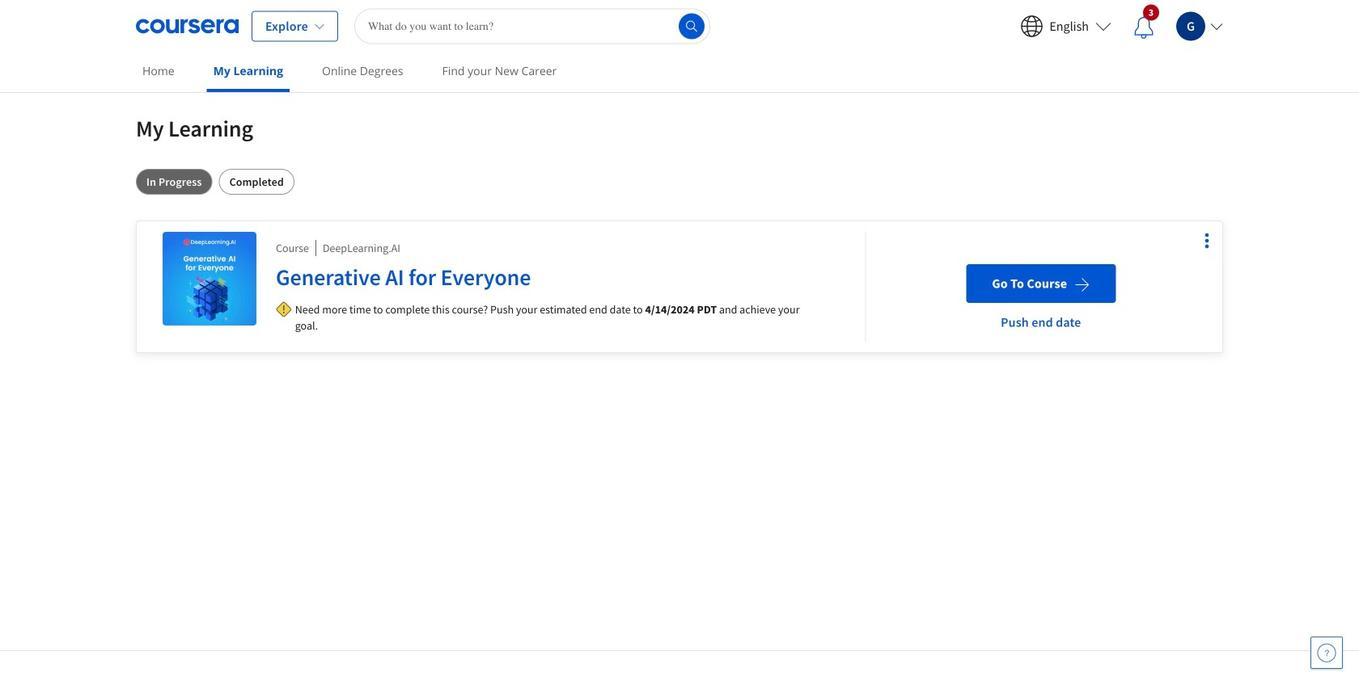 Task type: vqa. For each thing, say whether or not it's contained in the screenshot.
rightmost The Learn More Link
no



Task type: locate. For each thing, give the bounding box(es) containing it.
None search field
[[354, 8, 710, 44]]

tab list
[[136, 169, 1223, 195]]

more option for generative ai for everyone image
[[1196, 230, 1218, 252]]



Task type: describe. For each thing, give the bounding box(es) containing it.
help center image
[[1317, 644, 1336, 663]]

coursera image
[[136, 13, 239, 39]]

generative ai for everyone image
[[163, 232, 256, 326]]

What do you want to learn? text field
[[354, 8, 710, 44]]



